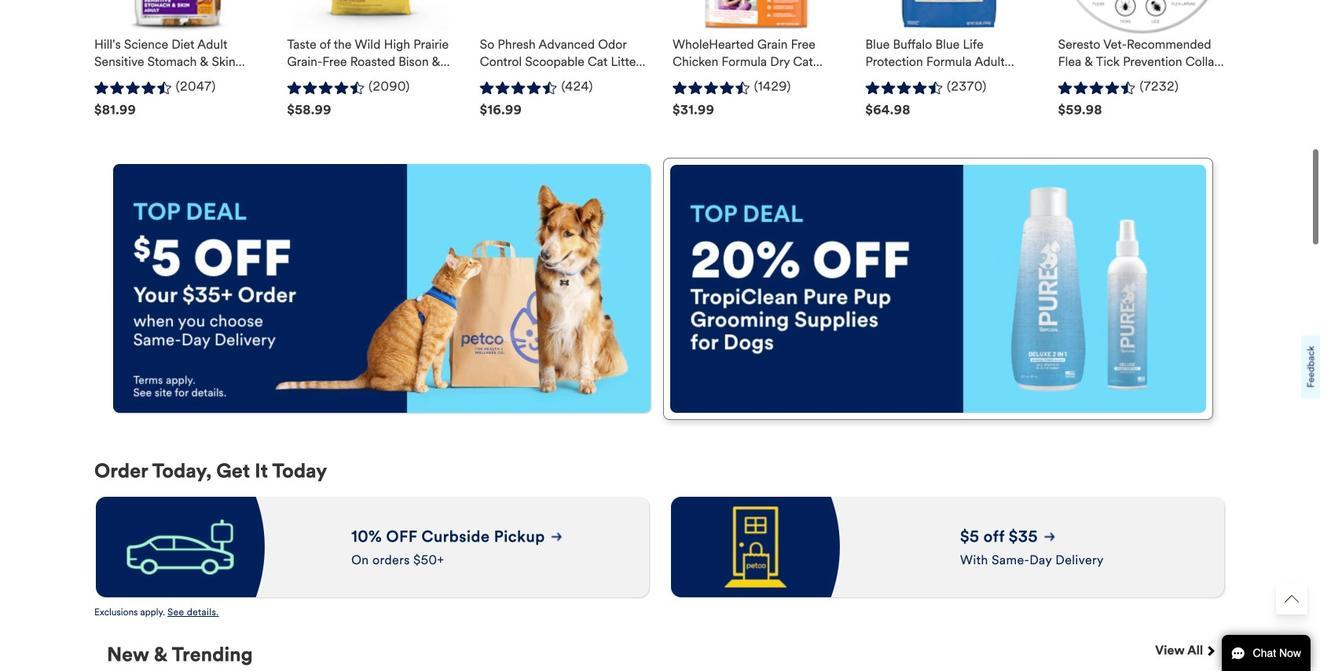 Task type: describe. For each thing, give the bounding box(es) containing it.
scroll to top image
[[1285, 593, 1299, 607]]



Task type: vqa. For each thing, say whether or not it's contained in the screenshot.
Scroll to Top icon
yes



